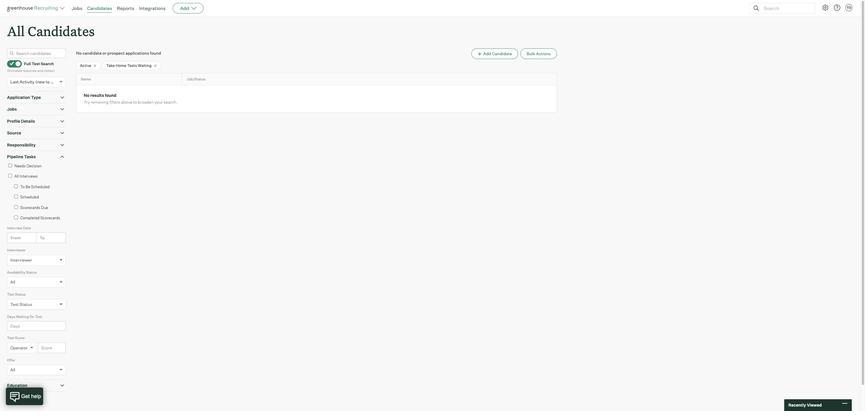Task type: vqa. For each thing, say whether or not it's contained in the screenshot.
NO to the left
yes



Task type: locate. For each thing, give the bounding box(es) containing it.
above
[[121, 100, 132, 105]]

waiting right tests
[[138, 63, 152, 68]]

responsibility
[[7, 142, 36, 147]]

reports
[[117, 5, 134, 11]]

take
[[106, 63, 115, 68]]

0 horizontal spatial found
[[105, 93, 117, 98]]

filters
[[28, 398, 39, 403]]

bulk
[[527, 51, 535, 56]]

Needs Decision checkbox
[[8, 164, 12, 167]]

no results found try removing filters above to broaden your search.
[[84, 93, 178, 105]]

1 horizontal spatial waiting
[[138, 63, 152, 68]]

jobs up the profile
[[7, 107, 17, 112]]

no
[[76, 51, 82, 56], [84, 93, 89, 98]]

1 vertical spatial to
[[133, 100, 137, 105]]

to left old)
[[46, 79, 50, 84]]

to down the completed scorecards
[[40, 235, 45, 240]]

jobs link
[[72, 5, 82, 11]]

active
[[80, 63, 91, 68]]

profile details
[[7, 119, 35, 124]]

1 vertical spatial scheduled
[[20, 195, 39, 200]]

needs
[[14, 164, 26, 168]]

add
[[180, 5, 189, 11], [484, 51, 492, 56]]

take home tests waiting
[[106, 63, 152, 68]]

jobs left candidates link
[[72, 5, 82, 11]]

status for all
[[26, 270, 37, 275]]

interviewer up availability status
[[10, 258, 32, 263]]

Scorecards Due checkbox
[[14, 205, 18, 209]]

all candidates
[[7, 22, 95, 40]]

to be scheduled
[[20, 184, 50, 189]]

scorecards up completed
[[20, 205, 40, 210]]

checkmark image
[[10, 61, 14, 66]]

0 horizontal spatial no
[[76, 51, 82, 56]]

status down availability status "element"
[[15, 293, 26, 297]]

interview date
[[7, 226, 31, 230]]

0 vertical spatial scorecards
[[20, 205, 40, 210]]

1 vertical spatial add
[[484, 51, 492, 56]]

integrations link
[[139, 5, 166, 11]]

1 vertical spatial jobs
[[7, 107, 17, 112]]

your
[[155, 100, 163, 105]]

add candidate link
[[472, 49, 518, 59]]

test status element
[[7, 292, 66, 314]]

status
[[26, 270, 37, 275], [15, 293, 26, 297], [20, 302, 32, 307]]

scheduled down be
[[20, 195, 39, 200]]

status down interviewer element at the left of page
[[26, 270, 37, 275]]

add inside popup button
[[180, 5, 189, 11]]

to left be
[[20, 184, 25, 189]]

actions
[[536, 51, 551, 56]]

configure image
[[822, 4, 829, 11]]

test status down availability on the left of page
[[7, 293, 26, 297]]

to inside no results found try removing filters above to broaden your search.
[[133, 100, 137, 105]]

0 vertical spatial to
[[20, 184, 25, 189]]

0 horizontal spatial jobs
[[7, 107, 17, 112]]

activity
[[20, 79, 34, 84]]

0 vertical spatial add
[[180, 5, 189, 11]]

found right applications on the top left
[[150, 51, 161, 56]]

found
[[150, 51, 161, 56], [105, 93, 117, 98]]

availability status
[[7, 270, 37, 275]]

bulk actions
[[527, 51, 551, 56]]

1 vertical spatial no
[[84, 93, 89, 98]]

profile
[[7, 119, 20, 124]]

1 vertical spatial status
[[15, 293, 26, 297]]

all down availability on the left of page
[[10, 280, 15, 285]]

application
[[7, 95, 30, 100]]

no for no candidate or prospect applications found
[[76, 51, 82, 56]]

broaden
[[138, 100, 154, 105]]

no up the try
[[84, 93, 89, 98]]

1 horizontal spatial no
[[84, 93, 89, 98]]

add for add
[[180, 5, 189, 11]]

status for test status
[[15, 293, 26, 297]]

or
[[103, 51, 107, 56]]

1 vertical spatial to
[[40, 235, 45, 240]]

no inside no results found try removing filters above to broaden your search.
[[84, 93, 89, 98]]

found inside no results found try removing filters above to broaden your search.
[[105, 93, 117, 98]]

0 vertical spatial to
[[46, 79, 50, 84]]

interviewer
[[7, 248, 26, 253], [10, 258, 32, 263]]

on
[[30, 315, 34, 319]]

Search text field
[[763, 4, 810, 12]]

notes)
[[44, 69, 55, 73]]

test score
[[7, 336, 25, 340]]

status up days waiting on test
[[20, 302, 32, 307]]

jobs
[[72, 5, 82, 11], [7, 107, 17, 112]]

To Be Scheduled checkbox
[[14, 184, 18, 188]]

search.
[[164, 100, 178, 105]]

1 horizontal spatial to
[[133, 100, 137, 105]]

scorecards down due
[[40, 216, 60, 220]]

0 vertical spatial scheduled
[[31, 184, 50, 189]]

removing
[[91, 100, 109, 105]]

to right above
[[133, 100, 137, 105]]

all
[[7, 22, 25, 40], [14, 174, 19, 179], [10, 280, 15, 285], [10, 368, 15, 373]]

candidates down jobs 'link'
[[28, 22, 95, 40]]

1 horizontal spatial to
[[40, 235, 45, 240]]

found up filters
[[105, 93, 117, 98]]

1 horizontal spatial scorecards
[[40, 216, 60, 220]]

to
[[20, 184, 25, 189], [40, 235, 45, 240]]

0 horizontal spatial to
[[20, 184, 25, 189]]

interviewer down from
[[7, 248, 26, 253]]

test
[[7, 293, 14, 297], [10, 302, 19, 307], [35, 315, 42, 319], [7, 336, 14, 340]]

1 horizontal spatial add
[[484, 51, 492, 56]]

no left candidate
[[76, 51, 82, 56]]

1 vertical spatial scorecards
[[40, 216, 60, 220]]

home
[[116, 63, 126, 68]]

scorecards
[[20, 205, 40, 210], [40, 216, 60, 220]]

candidates right jobs 'link'
[[87, 5, 112, 11]]

scheduled
[[31, 184, 50, 189], [20, 195, 39, 200]]

td button
[[845, 3, 854, 12]]

applications
[[126, 51, 149, 56]]

integrations
[[139, 5, 166, 11]]

source
[[7, 131, 21, 136]]

waiting left on
[[16, 315, 29, 319]]

waiting
[[138, 63, 152, 68], [16, 315, 29, 319]]

bulk actions link
[[521, 49, 557, 59]]

(includes
[[7, 69, 22, 73]]

status inside "element"
[[26, 270, 37, 275]]

due
[[41, 205, 48, 210]]

candidates
[[87, 5, 112, 11], [28, 22, 95, 40]]

offer
[[7, 358, 15, 363]]

viewed
[[807, 403, 822, 408]]

0 vertical spatial found
[[150, 51, 161, 56]]

scheduled right be
[[31, 184, 50, 189]]

interviews
[[20, 174, 38, 179]]

1 horizontal spatial jobs
[[72, 5, 82, 11]]

0 horizontal spatial to
[[46, 79, 50, 84]]

scorecards due
[[20, 205, 48, 210]]

0 horizontal spatial waiting
[[16, 315, 29, 319]]

1 vertical spatial found
[[105, 93, 117, 98]]

add button
[[173, 3, 204, 14]]

Score number field
[[38, 343, 66, 353]]

all down offer
[[10, 368, 15, 373]]

to
[[46, 79, 50, 84], [133, 100, 137, 105]]

0 horizontal spatial add
[[180, 5, 189, 11]]

0 horizontal spatial scorecards
[[20, 205, 40, 210]]

0 vertical spatial no
[[76, 51, 82, 56]]

test status up days waiting on test
[[10, 302, 32, 307]]

1 vertical spatial candidates
[[28, 22, 95, 40]]

0 vertical spatial jobs
[[72, 5, 82, 11]]

0 vertical spatial status
[[26, 270, 37, 275]]

type
[[31, 95, 41, 100]]



Task type: describe. For each thing, give the bounding box(es) containing it.
days
[[7, 315, 15, 319]]

td button
[[846, 4, 853, 11]]

candidate
[[492, 51, 512, 56]]

needs decision
[[14, 164, 42, 168]]

try
[[84, 100, 90, 105]]

no candidate or prospect applications found
[[76, 51, 161, 56]]

greenhouse recruiting image
[[7, 5, 60, 12]]

search
[[41, 61, 54, 66]]

0 vertical spatial test status
[[7, 293, 26, 297]]

results
[[90, 93, 104, 98]]

All Interviews checkbox
[[8, 174, 12, 178]]

application type
[[7, 95, 41, 100]]

text
[[32, 61, 40, 66]]

interview
[[7, 226, 22, 230]]

date
[[23, 226, 31, 230]]

details
[[21, 119, 35, 124]]

filters
[[110, 100, 120, 105]]

offer element
[[7, 358, 66, 380]]

and
[[37, 69, 44, 73]]

last activity (new to old)
[[10, 79, 58, 84]]

(new
[[35, 79, 45, 84]]

2 vertical spatial status
[[20, 302, 32, 307]]

1 horizontal spatial found
[[150, 51, 161, 56]]

1 vertical spatial interviewer
[[10, 258, 32, 263]]

full text search (includes resumes and notes)
[[7, 61, 55, 73]]

Days Waiting On Test number field
[[7, 322, 66, 331]]

decision
[[27, 164, 42, 168]]

interviewer element
[[7, 248, 66, 270]]

candidates link
[[87, 5, 112, 11]]

add for add candidate
[[484, 51, 492, 56]]

no for no results found try removing filters above to broaden your search.
[[84, 93, 89, 98]]

last activity (new to old) option
[[10, 79, 58, 84]]

resumes
[[23, 69, 37, 73]]

to for to
[[40, 235, 45, 240]]

reset
[[16, 398, 27, 403]]

Scheduled checkbox
[[14, 195, 18, 199]]

days waiting on test
[[7, 315, 42, 319]]

all interviews
[[14, 174, 38, 179]]

all inside availability status "element"
[[10, 280, 15, 285]]

0 vertical spatial interviewer
[[7, 248, 26, 253]]

Search candidates field
[[7, 49, 66, 58]]

Completed Scorecards checkbox
[[14, 216, 18, 220]]

all inside offer element
[[10, 368, 15, 373]]

0 vertical spatial waiting
[[138, 63, 152, 68]]

name
[[81, 77, 91, 81]]

reset filters
[[16, 398, 39, 403]]

recently
[[789, 403, 807, 408]]

td
[[847, 6, 852, 10]]

operator
[[10, 346, 28, 351]]

availability status element
[[7, 270, 66, 292]]

tasks
[[24, 154, 36, 159]]

to for to be scheduled
[[20, 184, 25, 189]]

candidate
[[83, 51, 102, 56]]

full
[[24, 61, 31, 66]]

job/status
[[187, 77, 206, 81]]

recently viewed
[[789, 403, 822, 408]]

reset filters button
[[7, 395, 42, 406]]

availability
[[7, 270, 25, 275]]

all down greenhouse recruiting image
[[7, 22, 25, 40]]

0 vertical spatial candidates
[[87, 5, 112, 11]]

old)
[[51, 79, 58, 84]]

education
[[7, 383, 27, 388]]

all right 'all interviews' "option"
[[14, 174, 19, 179]]

reports link
[[117, 5, 134, 11]]

1 vertical spatial test status
[[10, 302, 32, 307]]

add candidate
[[484, 51, 512, 56]]

pipeline
[[7, 154, 23, 159]]

prospect
[[107, 51, 125, 56]]

1 vertical spatial waiting
[[16, 315, 29, 319]]

last
[[10, 79, 19, 84]]

completed scorecards
[[20, 216, 60, 220]]

score
[[15, 336, 25, 340]]

be
[[26, 184, 30, 189]]

completed
[[20, 216, 40, 220]]

pipeline tasks
[[7, 154, 36, 159]]

tests
[[127, 63, 137, 68]]

from
[[11, 235, 21, 240]]



